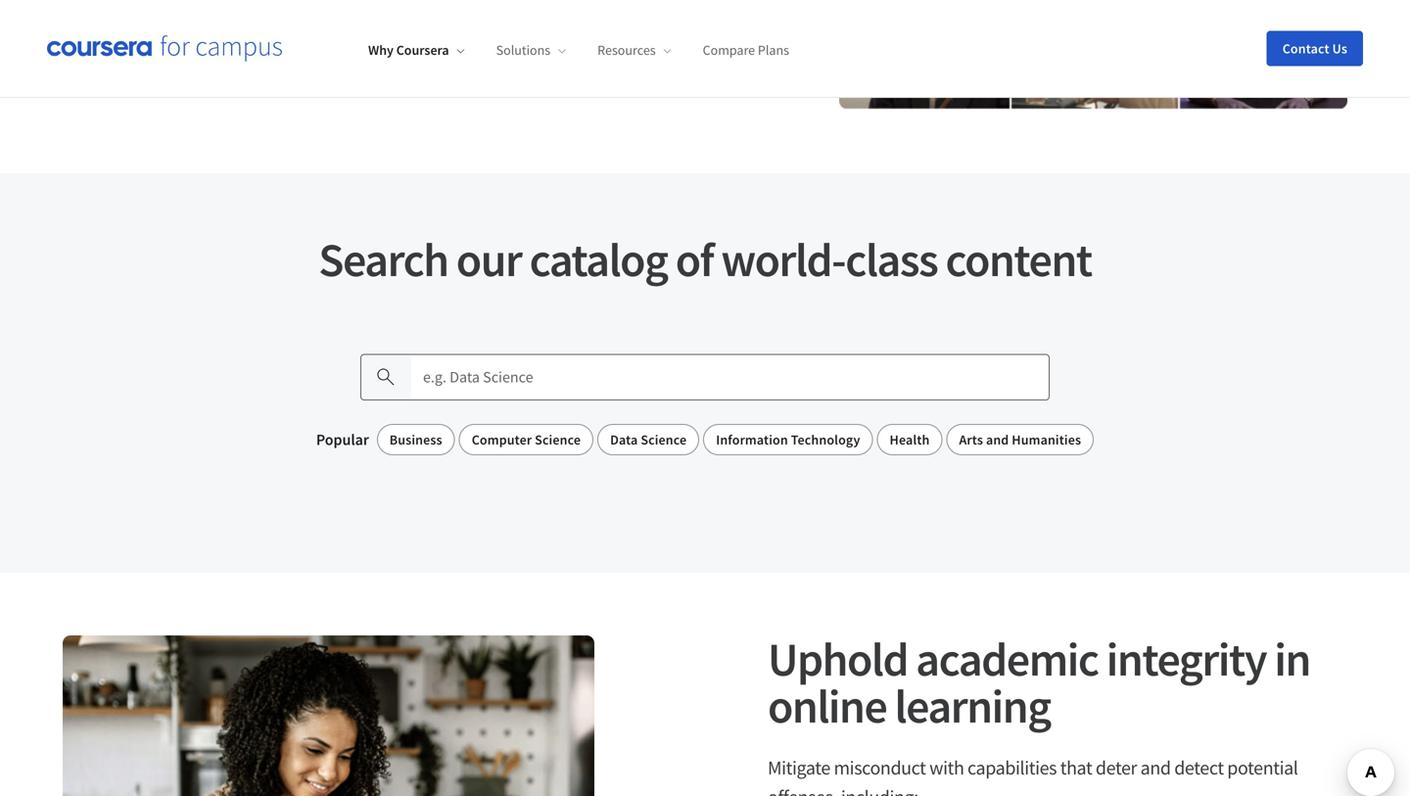 Task type: vqa. For each thing, say whether or not it's contained in the screenshot.
and to the left
yes



Task type: describe. For each thing, give the bounding box(es) containing it.
catalog
[[529, 230, 668, 289]]

content
[[945, 230, 1092, 289]]

class
[[845, 230, 938, 289]]

including:
[[841, 785, 918, 796]]

students for new
[[94, 19, 151, 38]]

Health button
[[877, 424, 943, 455]]

solutions
[[496, 41, 551, 59]]

around
[[141, 66, 189, 85]]

coursera
[[396, 41, 449, 59]]

help students comprehensively master specific career-relevant skills.
[[353, 19, 593, 62]]

integrity
[[1106, 630, 1266, 688]]

the
[[192, 66, 213, 85]]

compare
[[703, 41, 755, 59]]

learning
[[895, 677, 1051, 735]]

Search query text field
[[411, 354, 1050, 401]]

opportunities
[[185, 19, 275, 38]]

popular
[[316, 430, 369, 449]]

why coursera
[[368, 41, 449, 59]]

to
[[278, 19, 291, 38]]

compare plans
[[703, 41, 789, 59]]

Information Technology button
[[703, 424, 873, 455]]

Business button
[[377, 424, 455, 455]]

humanities
[[1012, 431, 1081, 449]]

world.
[[216, 66, 258, 85]]

search our catalog of world-class content
[[318, 230, 1092, 289]]

academic
[[916, 630, 1098, 688]]

science for computer science
[[535, 431, 581, 449]]

popular option group
[[377, 424, 1094, 455]]

technology
[[791, 431, 860, 449]]

data science
[[610, 431, 687, 449]]

us
[[1332, 40, 1348, 57]]

computer science
[[472, 431, 581, 449]]

contact us
[[1283, 40, 1348, 57]]

information
[[716, 431, 788, 449]]

computer
[[472, 431, 532, 449]]

search
[[318, 230, 448, 289]]

business
[[390, 431, 442, 449]]

instructors
[[159, 42, 230, 62]]

contact
[[1283, 40, 1330, 57]]

why coursera link
[[368, 41, 465, 59]]

arts and humanities
[[959, 431, 1081, 449]]

that
[[1060, 756, 1092, 780]]

and inside button
[[986, 431, 1009, 449]]

world-
[[721, 230, 845, 289]]

detect
[[1174, 756, 1224, 780]]

arts
[[959, 431, 983, 449]]

and inside 'give students new opportunities to learn from top instructors and universities around the world.'
[[233, 42, 258, 62]]

our
[[456, 230, 521, 289]]



Task type: locate. For each thing, give the bounding box(es) containing it.
2 vertical spatial and
[[1141, 756, 1171, 780]]

and right the arts
[[986, 431, 1009, 449]]

comprehensively
[[446, 19, 558, 38]]

why
[[368, 41, 394, 59]]

Data Science button
[[597, 424, 699, 455]]

data
[[610, 431, 638, 449]]

contact us button
[[1267, 31, 1363, 66]]

information technology
[[716, 431, 860, 449]]

skills.
[[556, 42, 593, 62]]

and up world.
[[233, 42, 258, 62]]

uphold academic integrity in online learning
[[768, 630, 1310, 735]]

deter
[[1096, 756, 1137, 780]]

specific
[[401, 42, 451, 62]]

science right data
[[641, 431, 687, 449]]

resources link
[[598, 41, 671, 59]]

0 vertical spatial and
[[233, 42, 258, 62]]

0 horizontal spatial students
[[94, 19, 151, 38]]

mitigate misconduct with capabilities that deter and detect potential offenses, including:
[[768, 756, 1298, 796]]

new
[[154, 19, 182, 38]]

science for data science
[[641, 431, 687, 449]]

1 horizontal spatial students
[[386, 19, 443, 38]]

students up why coursera "link"
[[386, 19, 443, 38]]

online
[[768, 677, 887, 735]]

learn
[[63, 42, 96, 62]]

career-
[[454, 42, 499, 62]]

with
[[929, 756, 964, 780]]

of
[[675, 230, 713, 289]]

master
[[353, 42, 398, 62]]

top
[[134, 42, 156, 62]]

give students new opportunities to learn from top instructors and universities around the world.
[[63, 19, 291, 85]]

mitigate
[[768, 756, 830, 780]]

misconduct
[[834, 756, 926, 780]]

plans
[[758, 41, 789, 59]]

from
[[99, 42, 131, 62]]

students inside 'give students new opportunities to learn from top instructors and universities around the world.'
[[94, 19, 151, 38]]

in
[[1274, 630, 1310, 688]]

students up from
[[94, 19, 151, 38]]

1 students from the left
[[94, 19, 151, 38]]

and inside "mitigate misconduct with capabilities that deter and detect potential offenses, including:"
[[1141, 756, 1171, 780]]

students for comprehensively
[[386, 19, 443, 38]]

offenses,
[[768, 785, 838, 796]]

students
[[94, 19, 151, 38], [386, 19, 443, 38]]

universities
[[63, 66, 138, 85]]

2 science from the left
[[641, 431, 687, 449]]

2 students from the left
[[386, 19, 443, 38]]

solutions link
[[496, 41, 566, 59]]

uphold
[[768, 630, 908, 688]]

Computer Science button
[[459, 424, 594, 455]]

1 vertical spatial and
[[986, 431, 1009, 449]]

and right deter at the right
[[1141, 756, 1171, 780]]

0 horizontal spatial and
[[233, 42, 258, 62]]

compare plans link
[[703, 41, 789, 59]]

help
[[353, 19, 383, 38]]

students inside help students comprehensively master specific career-relevant skills.
[[386, 19, 443, 38]]

and
[[233, 42, 258, 62], [986, 431, 1009, 449], [1141, 756, 1171, 780]]

resources
[[598, 41, 656, 59]]

1 horizontal spatial science
[[641, 431, 687, 449]]

0 horizontal spatial science
[[535, 431, 581, 449]]

science right computer on the bottom left
[[535, 431, 581, 449]]

1 science from the left
[[535, 431, 581, 449]]

relevant
[[499, 42, 553, 62]]

give
[[63, 19, 91, 38]]

1 horizontal spatial and
[[986, 431, 1009, 449]]

health
[[890, 431, 930, 449]]

potential
[[1227, 756, 1298, 780]]

2 horizontal spatial and
[[1141, 756, 1171, 780]]

capabilities
[[968, 756, 1057, 780]]

science
[[535, 431, 581, 449], [641, 431, 687, 449]]

coursera for campus image
[[47, 35, 282, 62]]

Arts and Humanities button
[[946, 424, 1094, 455]]



